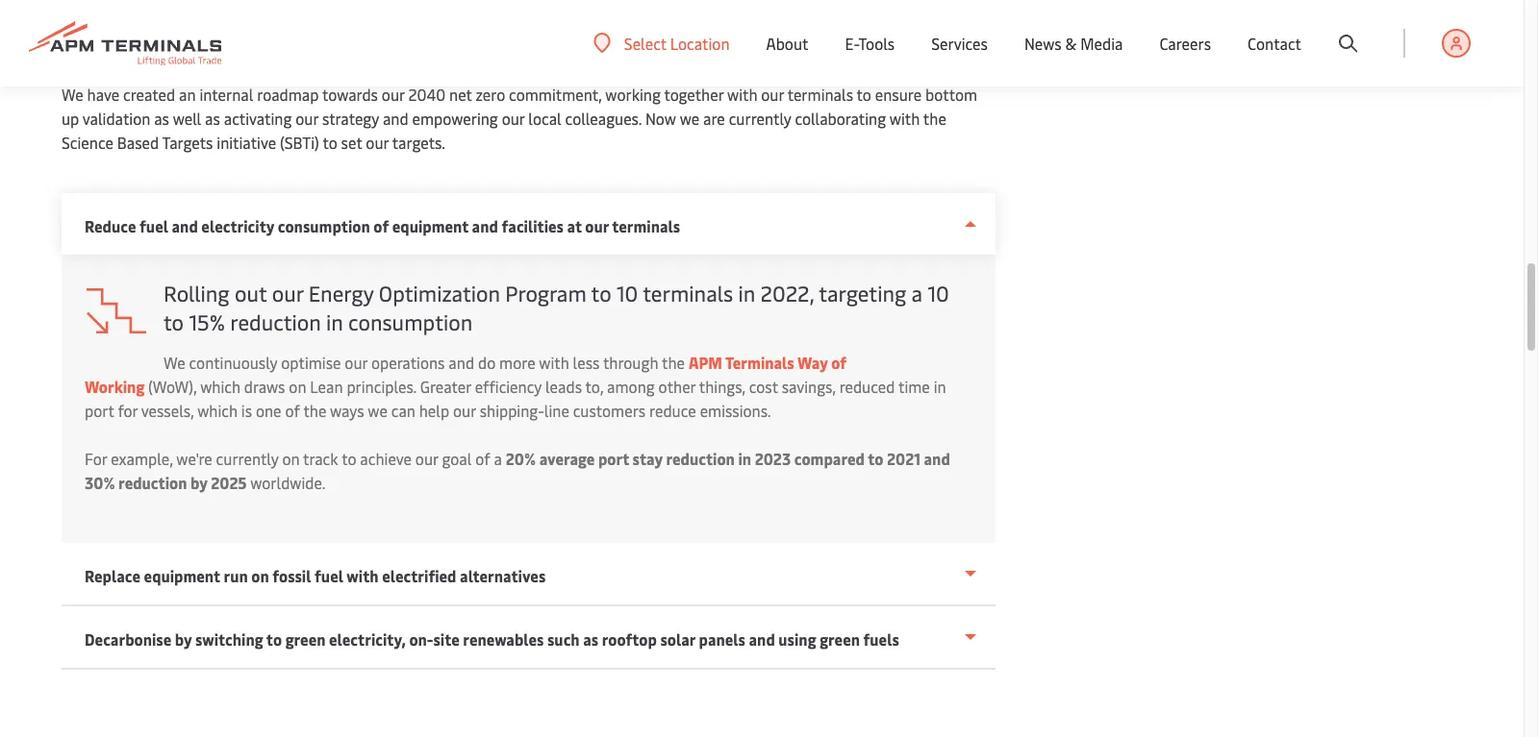Task type: describe. For each thing, give the bounding box(es) containing it.
ensure
[[875, 84, 922, 105]]

operations inside reduce fuel and electricity consumption of equipment and facilities at our terminals element
[[371, 352, 445, 373]]

we have created an internal roadmap towards our 2040 net zero commitment, working together with our terminals to ensure bottom up validation as well as activating our strategy and empowering our local colleagues. now we are currently collaborating with the science based targets initiative (sbti) to set our targets.
[[62, 84, 977, 153]]

working
[[605, 84, 661, 105]]

other
[[659, 376, 696, 397]]

contact button
[[1248, 0, 1301, 87]]

replace equipment run on fossil fuel with electrified alternatives button
[[62, 543, 995, 607]]

in up optimise
[[326, 308, 343, 337]]

on for fossil
[[251, 566, 269, 587]]

we continuously optimise our operations and do more with less through the
[[164, 352, 689, 373]]

usage,
[[453, 0, 496, 9]]

empowering
[[412, 108, 498, 129]]

average
[[539, 448, 595, 469]]

services button
[[931, 0, 988, 87]]

locations
[[535, 12, 598, 33]]

replace
[[500, 0, 551, 9]]

our left grid
[[149, 12, 172, 33]]

a inside to decarbonise our operations we need to reduce energy usage, replace fossil-fuel driven equipment with battery electric and decarbonise our grid through the use of renewable energy. in certain locations and circumstances we are using low greenhouse gas (ghg) fuels as a bridge technology.
[[162, 36, 170, 57]]

our left goal on the left of page
[[415, 448, 438, 469]]

way
[[797, 352, 828, 373]]

news & media button
[[1024, 0, 1123, 87]]

with inside dropdown button
[[347, 566, 379, 587]]

using inside to decarbonise our operations we need to reduce energy usage, replace fossil-fuel driven equipment with battery electric and decarbonise our grid through the use of renewable energy. in certain locations and circumstances we are using low greenhouse gas (ghg) fuels as a bridge technology.
[[782, 12, 819, 33]]

(wow),
[[148, 376, 197, 397]]

greater
[[420, 376, 471, 397]]

our right 'set'
[[366, 132, 389, 153]]

to left the 15% at the left of page
[[164, 308, 184, 337]]

track
[[303, 448, 338, 469]]

fuels inside dropdown button
[[863, 629, 899, 650]]

of right goal on the left of page
[[475, 448, 490, 469]]

gas
[[937, 12, 962, 33]]

consumption inside "rolling out our energy optimization program to 10 terminals in 2022, targeting a 10 to 15% reduction in consumption"
[[348, 308, 473, 337]]

about button
[[766, 0, 808, 87]]

created
[[123, 84, 175, 105]]

30%
[[85, 472, 115, 493]]

reduced
[[839, 376, 895, 397]]

2022,
[[760, 279, 814, 308]]

our down about
[[761, 84, 784, 105]]

on-
[[409, 629, 433, 650]]

terminals inside "rolling out our energy optimization program to 10 terminals in 2022, targeting a 10 to 15% reduction in consumption"
[[643, 279, 733, 308]]

port inside 20% average port stay reduction in 2023 compared to 2021 and 30% reduction by 2025
[[598, 448, 629, 469]]

low
[[823, 12, 848, 33]]

20% average port stay reduction in 2023 compared to 2021 and 30% reduction by 2025
[[85, 448, 950, 493]]

and right locations
[[601, 12, 627, 33]]

by inside 20% average port stay reduction in 2023 compared to 2021 and 30% reduction by 2025
[[190, 472, 207, 493]]

and up greenhouse
[[897, 0, 922, 9]]

energy
[[309, 279, 374, 308]]

for
[[85, 448, 107, 469]]

grid
[[175, 12, 203, 33]]

roadmap
[[257, 84, 319, 105]]

driven
[[629, 0, 672, 9]]

20%
[[506, 448, 536, 469]]

in inside 20% average port stay reduction in 2023 compared to 2021 and 30% reduction by 2025
[[738, 448, 751, 469]]

select
[[624, 32, 667, 53]]

cost
[[749, 376, 778, 397]]

terminals inside dropdown button
[[612, 215, 680, 237]]

lean
[[310, 376, 343, 397]]

is
[[241, 400, 252, 421]]

continuously
[[189, 352, 277, 373]]

initiative
[[217, 132, 276, 153]]

and right panels
[[749, 629, 775, 650]]

2 vertical spatial a
[[494, 448, 502, 469]]

and inside 20% average port stay reduction in 2023 compared to 2021 and 30% reduction by 2025
[[924, 448, 950, 469]]

decarbonise by switching to green electricity, on-site renewables such as rooftop solar panels and using green fuels button
[[62, 607, 995, 670]]

the inside we have created an internal roadmap towards our 2040 net zero commitment, working together with our terminals to ensure bottom up validation as well as activating our strategy and empowering our local colleagues. now we are currently collaborating with the science based targets initiative (sbti) to set our targets.
[[923, 108, 946, 129]]

we inside we have created an internal roadmap towards our 2040 net zero commitment, working together with our terminals to ensure bottom up validation as well as activating our strategy and empowering our local colleagues. now we are currently collaborating with the science based targets initiative (sbti) to set our targets.
[[680, 108, 699, 129]]

alternatives
[[460, 566, 546, 587]]

the inside to decarbonise our operations we need to reduce energy usage, replace fossil-fuel driven equipment with battery electric and decarbonise our grid through the use of renewable energy. in certain locations and circumstances we are using low greenhouse gas (ghg) fuels as a bridge technology.
[[265, 12, 288, 33]]

to inside 20% average port stay reduction in 2023 compared to 2021 and 30% reduction by 2025
[[868, 448, 883, 469]]

our inside "(wow), which draws on lean principles. greater efficiency leads to, among other things, cost savings, reduced time in port for vessels, which is one of the ways we can help our shipping-line customers reduce emissions."
[[453, 400, 476, 421]]

rolling out our energy optimization program to 10 terminals in 2022, targeting a 10 to 15% reduction in consumption
[[164, 279, 949, 337]]

fuel inside to decarbonise our operations we need to reduce energy usage, replace fossil-fuel driven equipment with battery electric and decarbonise our grid through the use of renewable energy. in certain locations and circumstances we are using low greenhouse gas (ghg) fuels as a bridge technology.
[[598, 0, 625, 9]]

run
[[224, 566, 248, 587]]

and left facilities
[[472, 215, 498, 237]]

e-
[[845, 33, 859, 54]]

about
[[766, 33, 808, 54]]

local
[[528, 108, 561, 129]]

apm terminals way of working link
[[85, 352, 847, 397]]

technology.
[[221, 36, 301, 57]]

1 vertical spatial which
[[197, 400, 238, 421]]

equipment inside to decarbonise our operations we need to reduce energy usage, replace fossil-fuel driven equipment with battery electric and decarbonise our grid through the use of renewable energy. in certain locations and circumstances we are using low greenhouse gas (ghg) fuels as a bridge technology.
[[675, 0, 750, 9]]

electricity
[[201, 215, 274, 237]]

with right together at the top left of page
[[727, 84, 757, 105]]

the inside "(wow), which draws on lean principles. greater efficiency leads to, among other things, cost savings, reduced time in port for vessels, which is one of the ways we can help our shipping-line customers reduce emissions."
[[303, 400, 326, 421]]

careers button
[[1160, 0, 1211, 87]]

as inside to decarbonise our operations we need to reduce energy usage, replace fossil-fuel driven equipment with battery electric and decarbonise our grid through the use of renewable energy. in certain locations and circumstances we are using low greenhouse gas (ghg) fuels as a bridge technology.
[[143, 36, 158, 57]]

internal
[[200, 84, 253, 105]]

targets
[[162, 132, 213, 153]]

0 vertical spatial which
[[200, 376, 240, 397]]

site
[[433, 629, 460, 650]]

optimization
[[379, 279, 500, 308]]

our up principles.
[[345, 352, 368, 373]]

customers
[[573, 400, 646, 421]]

commitment,
[[509, 84, 602, 105]]

shipping-
[[480, 400, 544, 421]]

to right track
[[342, 448, 356, 469]]

strategy
[[322, 108, 379, 129]]

emissions.
[[700, 400, 771, 421]]

(ghg)
[[62, 36, 101, 57]]

15%
[[189, 308, 225, 337]]

colleagues.
[[565, 108, 642, 129]]

we for we continuously optimise our operations and do more with less through the
[[164, 352, 185, 373]]

renewables
[[463, 629, 544, 650]]

our left local
[[502, 108, 525, 129]]

reduce inside to decarbonise our operations we need to reduce energy usage, replace fossil-fuel driven equipment with battery electric and decarbonise our grid through the use of renewable energy. in certain locations and circumstances we are using low greenhouse gas (ghg) fuels as a bridge technology.
[[352, 0, 398, 9]]

targeting
[[819, 279, 906, 308]]

example,
[[111, 448, 173, 469]]

fuel inside reduce fuel and electricity consumption of equipment and facilities at our terminals dropdown button
[[140, 215, 168, 237]]

e-tools button
[[845, 0, 895, 87]]

goal
[[442, 448, 472, 469]]

reduce fuel and electricity consumption of equipment and facilities at our terminals
[[85, 215, 680, 237]]

media
[[1080, 33, 1123, 54]]

by inside dropdown button
[[175, 629, 192, 650]]

less
[[573, 352, 600, 373]]

news & media
[[1024, 33, 1123, 54]]

consumption inside dropdown button
[[278, 215, 370, 237]]

more
[[499, 352, 535, 373]]



Task type: vqa. For each thing, say whether or not it's contained in the screenshot.
CONTAINER EVENT HISTORY
no



Task type: locate. For each thing, give the bounding box(es) containing it.
fuel right the fossil
[[315, 566, 343, 587]]

certain
[[483, 12, 531, 33]]

currently down about
[[729, 108, 791, 129]]

0 horizontal spatial equipment
[[144, 566, 220, 587]]

currently up 2025
[[216, 448, 278, 469]]

reduce down other
[[649, 400, 696, 421]]

we right location
[[733, 12, 753, 33]]

terminals up apm
[[643, 279, 733, 308]]

with inside reduce fuel and electricity consumption of equipment and facilities at our terminals element
[[539, 352, 569, 373]]

to,
[[585, 376, 603, 397]]

of down need
[[319, 12, 334, 33]]

are inside we have created an internal roadmap towards our 2040 net zero commitment, working together with our terminals to ensure bottom up validation as well as activating our strategy and empowering our local colleagues. now we are currently collaborating with the science based targets initiative (sbti) to set our targets.
[[703, 108, 725, 129]]

the
[[265, 12, 288, 33], [923, 108, 946, 129], [662, 352, 685, 373], [303, 400, 326, 421]]

fuel right 'reduce'
[[140, 215, 168, 237]]

0 horizontal spatial reduction
[[118, 472, 187, 493]]

1 vertical spatial equipment
[[392, 215, 468, 237]]

1 vertical spatial we
[[164, 352, 185, 373]]

1 vertical spatial port
[[598, 448, 629, 469]]

achieve
[[360, 448, 412, 469]]

port left the stay
[[598, 448, 629, 469]]

are inside to decarbonise our operations we need to reduce energy usage, replace fossil-fuel driven equipment with battery electric and decarbonise our grid through the use of renewable energy. in certain locations and circumstances we are using low greenhouse gas (ghg) fuels as a bridge technology.
[[757, 12, 779, 33]]

e-tools
[[845, 33, 895, 54]]

2 vertical spatial equipment
[[144, 566, 220, 587]]

the down bottom
[[923, 108, 946, 129]]

0 vertical spatial decarbonise
[[81, 0, 165, 9]]

through up among
[[603, 352, 658, 373]]

0 vertical spatial operations
[[195, 0, 269, 9]]

of right way
[[831, 352, 847, 373]]

in right time
[[934, 376, 946, 397]]

1 horizontal spatial reduction
[[230, 308, 321, 337]]

are down together at the top left of page
[[703, 108, 725, 129]]

equipment up optimization
[[392, 215, 468, 237]]

1 horizontal spatial are
[[757, 12, 779, 33]]

10 right program
[[617, 279, 638, 308]]

1 vertical spatial currently
[[216, 448, 278, 469]]

terminals right at
[[612, 215, 680, 237]]

consumption up energy
[[278, 215, 370, 237]]

reduction inside "rolling out our energy optimization program to 10 terminals in 2022, targeting a 10 to 15% reduction in consumption"
[[230, 308, 321, 337]]

reduction up optimise
[[230, 308, 321, 337]]

with up about
[[753, 0, 784, 9]]

of
[[319, 12, 334, 33], [373, 215, 389, 237], [831, 352, 847, 373], [285, 400, 300, 421], [475, 448, 490, 469]]

in inside "(wow), which draws on lean principles. greater efficiency leads to, among other things, cost savings, reduced time in port for vessels, which is one of the ways we can help our shipping-line customers reduce emissions."
[[934, 376, 946, 397]]

1 vertical spatial terminals
[[612, 215, 680, 237]]

terminals inside we have created an internal roadmap towards our 2040 net zero commitment, working together with our terminals to ensure bottom up validation as well as activating our strategy and empowering our local colleagues. now we are currently collaborating with the science based targets initiative (sbti) to set our targets.
[[787, 84, 853, 105]]

stay
[[633, 448, 663, 469]]

&
[[1065, 33, 1077, 54]]

we inside reduce fuel and electricity consumption of equipment and facilities at our terminals element
[[164, 352, 185, 373]]

working
[[85, 376, 145, 397]]

zero
[[476, 84, 505, 105]]

10
[[617, 279, 638, 308], [928, 279, 949, 308]]

1 vertical spatial fuels
[[863, 629, 899, 650]]

0 horizontal spatial are
[[703, 108, 725, 129]]

news
[[1024, 33, 1062, 54]]

as inside dropdown button
[[583, 629, 598, 650]]

to up collaborating
[[857, 84, 871, 105]]

1 horizontal spatial port
[[598, 448, 629, 469]]

1 horizontal spatial currently
[[729, 108, 791, 129]]

1 10 from the left
[[617, 279, 638, 308]]

of inside "(wow), which draws on lean principles. greater efficiency leads to, among other things, cost savings, reduced time in port for vessels, which is one of the ways we can help our shipping-line customers reduce emissions."
[[285, 400, 300, 421]]

rooftop
[[602, 629, 657, 650]]

reduction down example,
[[118, 472, 187, 493]]

2 horizontal spatial equipment
[[675, 0, 750, 9]]

1 vertical spatial decarbonise
[[62, 12, 145, 33]]

through inside to decarbonise our operations we need to reduce energy usage, replace fossil-fuel driven equipment with battery electric and decarbonise our grid through the use of renewable energy. in certain locations and circumstances we are using low greenhouse gas (ghg) fuels as a bridge technology.
[[206, 12, 261, 33]]

10 right targeting
[[928, 279, 949, 308]]

for
[[118, 400, 138, 421]]

1 vertical spatial through
[[603, 352, 658, 373]]

1 vertical spatial by
[[175, 629, 192, 650]]

with inside to decarbonise our operations we need to reduce energy usage, replace fossil-fuel driven equipment with battery electric and decarbonise our grid through the use of renewable energy. in certain locations and circumstances we are using low greenhouse gas (ghg) fuels as a bridge technology.
[[753, 0, 784, 9]]

2 vertical spatial on
[[251, 566, 269, 587]]

of inside apm terminals way of working
[[831, 352, 847, 373]]

1 horizontal spatial fuels
[[863, 629, 899, 650]]

our right out
[[272, 279, 303, 308]]

we inside "(wow), which draws on lean principles. greater efficiency leads to, among other things, cost savings, reduced time in port for vessels, which is one of the ways we can help our shipping-line customers reduce emissions."
[[368, 400, 388, 421]]

1 horizontal spatial fuel
[[315, 566, 343, 587]]

terminals
[[725, 352, 794, 373]]

on up worldwide.
[[282, 448, 300, 469]]

a
[[162, 36, 170, 57], [912, 279, 923, 308], [494, 448, 502, 469]]

0 vertical spatial consumption
[[278, 215, 370, 237]]

using inside dropdown button
[[779, 629, 816, 650]]

the up other
[[662, 352, 685, 373]]

solar
[[660, 629, 695, 650]]

0 vertical spatial are
[[757, 12, 779, 33]]

0 vertical spatial we
[[62, 84, 83, 105]]

to left 2021
[[868, 448, 883, 469]]

services
[[931, 33, 988, 54]]

electricity,
[[329, 629, 406, 650]]

our up (sbti)
[[296, 108, 318, 129]]

1 vertical spatial a
[[912, 279, 923, 308]]

and up 'targets.'
[[383, 108, 408, 129]]

reduce fuel and electricity consumption of equipment and facilities at our terminals element
[[62, 255, 995, 543]]

leads
[[545, 376, 582, 397]]

0 vertical spatial using
[[782, 12, 819, 33]]

0 horizontal spatial fuel
[[140, 215, 168, 237]]

with
[[753, 0, 784, 9], [727, 84, 757, 105], [890, 108, 920, 129], [539, 352, 569, 373], [347, 566, 379, 587]]

a left 20%
[[494, 448, 502, 469]]

of inside reduce fuel and electricity consumption of equipment and facilities at our terminals dropdown button
[[373, 215, 389, 237]]

our right help
[[453, 400, 476, 421]]

compared
[[794, 448, 865, 469]]

optimise image
[[85, 279, 149, 343]]

an
[[179, 84, 196, 105]]

program
[[505, 279, 586, 308]]

help
[[419, 400, 449, 421]]

renewable
[[338, 12, 409, 33]]

1 vertical spatial are
[[703, 108, 725, 129]]

using right panels
[[779, 629, 816, 650]]

on for lean
[[289, 376, 306, 397]]

are left low
[[757, 12, 779, 33]]

ways
[[330, 400, 364, 421]]

a left bridge in the left of the page
[[162, 36, 170, 57]]

to
[[62, 0, 78, 9]]

operations up grid
[[195, 0, 269, 9]]

0 horizontal spatial 10
[[617, 279, 638, 308]]

1 vertical spatial consumption
[[348, 308, 473, 337]]

2 10 from the left
[[928, 279, 949, 308]]

with left the electrified
[[347, 566, 379, 587]]

in
[[466, 12, 479, 33]]

and left do
[[449, 352, 474, 373]]

0 horizontal spatial reduce
[[352, 0, 398, 9]]

net
[[449, 84, 472, 105]]

to right program
[[591, 279, 611, 308]]

the left use
[[265, 12, 288, 33]]

2 horizontal spatial reduction
[[666, 448, 735, 469]]

greenhouse
[[852, 12, 933, 33]]

0 horizontal spatial a
[[162, 36, 170, 57]]

decarbonise right the to
[[81, 0, 165, 9]]

decarbonise up (ghg)
[[62, 12, 145, 33]]

0 vertical spatial reduction
[[230, 308, 321, 337]]

2025
[[211, 472, 247, 493]]

our up grid
[[169, 0, 191, 9]]

principles.
[[347, 376, 416, 397]]

towards
[[322, 84, 378, 105]]

apm
[[689, 352, 722, 373]]

decarbonise
[[81, 0, 165, 9], [62, 12, 145, 33]]

consumption up we continuously optimise our operations and do more with less through the
[[348, 308, 473, 337]]

in left 2023
[[738, 448, 751, 469]]

2 vertical spatial terminals
[[643, 279, 733, 308]]

2 vertical spatial reduction
[[118, 472, 187, 493]]

a right targeting
[[912, 279, 923, 308]]

with down ensure
[[890, 108, 920, 129]]

energy.
[[413, 12, 463, 33]]

things,
[[699, 376, 745, 397]]

science
[[62, 132, 113, 153]]

0 horizontal spatial operations
[[195, 0, 269, 9]]

operations up principles.
[[371, 352, 445, 373]]

(sbti)
[[280, 132, 319, 153]]

equipment inside reduce fuel and electricity consumption of equipment and facilities at our terminals dropdown button
[[392, 215, 468, 237]]

for example, we're currently on track to achieve our goal of a
[[85, 448, 506, 469]]

currently inside reduce fuel and electricity consumption of equipment and facilities at our terminals element
[[216, 448, 278, 469]]

0 horizontal spatial port
[[85, 400, 114, 421]]

we up (wow),
[[164, 352, 185, 373]]

fuels
[[105, 36, 139, 57], [863, 629, 899, 650]]

a inside "rolling out our energy optimization program to 10 terminals in 2022, targeting a 10 to 15% reduction in consumption"
[[912, 279, 923, 308]]

through inside reduce fuel and electricity consumption of equipment and facilities at our terminals element
[[603, 352, 658, 373]]

reduce inside "(wow), which draws on lean principles. greater efficiency leads to, among other things, cost savings, reduced time in port for vessels, which is one of the ways we can help our shipping-line customers reduce emissions."
[[649, 400, 696, 421]]

reduction right the stay
[[666, 448, 735, 469]]

reduce up "renewable"
[[352, 0, 398, 9]]

1 vertical spatial reduction
[[666, 448, 735, 469]]

fuel inside replace equipment run on fossil fuel with electrified alternatives dropdown button
[[315, 566, 343, 587]]

as right such
[[583, 629, 598, 650]]

1 horizontal spatial equipment
[[392, 215, 468, 237]]

apm terminals way of working
[[85, 352, 847, 397]]

we down principles.
[[368, 400, 388, 421]]

rolling
[[164, 279, 230, 308]]

line
[[544, 400, 569, 421]]

1 horizontal spatial 10
[[928, 279, 949, 308]]

operations inside to decarbonise our operations we need to reduce energy usage, replace fossil-fuel driven equipment with battery electric and decarbonise our grid through the use of renewable energy. in certain locations and circumstances we are using low greenhouse gas (ghg) fuels as a bridge technology.
[[195, 0, 269, 9]]

terminals up collaborating
[[787, 84, 853, 105]]

and inside we have created an internal roadmap towards our 2040 net zero commitment, working together with our terminals to ensure bottom up validation as well as activating our strategy and empowering our local colleagues. now we are currently collaborating with the science based targets initiative (sbti) to set our targets.
[[383, 108, 408, 129]]

fuel
[[598, 0, 625, 9], [140, 215, 168, 237], [315, 566, 343, 587]]

port inside "(wow), which draws on lean principles. greater efficiency leads to, among other things, cost savings, reduced time in port for vessels, which is one of the ways we can help our shipping-line customers reduce emissions."
[[85, 400, 114, 421]]

use
[[292, 12, 316, 33]]

1 horizontal spatial through
[[603, 352, 658, 373]]

energy
[[402, 0, 449, 9]]

now
[[645, 108, 676, 129]]

equipment left run
[[144, 566, 220, 587]]

1 vertical spatial fuel
[[140, 215, 168, 237]]

by
[[190, 472, 207, 493], [175, 629, 192, 650]]

as right well
[[205, 108, 220, 129]]

on down optimise
[[289, 376, 306, 397]]

to left 'set'
[[323, 132, 337, 153]]

among
[[607, 376, 655, 397]]

currently
[[729, 108, 791, 129], [216, 448, 278, 469]]

well
[[173, 108, 201, 129]]

0 vertical spatial a
[[162, 36, 170, 57]]

by down 'we're'
[[190, 472, 207, 493]]

0 vertical spatial by
[[190, 472, 207, 493]]

we up use
[[272, 0, 292, 9]]

as left bridge in the left of the page
[[143, 36, 158, 57]]

we down together at the top left of page
[[680, 108, 699, 129]]

2023
[[755, 448, 791, 469]]

1 green from the left
[[285, 629, 326, 650]]

by left switching
[[175, 629, 192, 650]]

electric
[[842, 0, 893, 9]]

1 vertical spatial on
[[282, 448, 300, 469]]

equipment up 'circumstances'
[[675, 0, 750, 9]]

location
[[670, 32, 730, 53]]

can
[[391, 400, 415, 421]]

fuels inside to decarbonise our operations we need to reduce energy usage, replace fossil-fuel driven equipment with battery electric and decarbonise our grid through the use of renewable energy. in certain locations and circumstances we are using low greenhouse gas (ghg) fuels as a bridge technology.
[[105, 36, 139, 57]]

on right run
[[251, 566, 269, 587]]

contact
[[1248, 33, 1301, 54]]

with up leads
[[539, 352, 569, 373]]

we for we have created an internal roadmap towards our 2040 net zero commitment, working together with our terminals to ensure bottom up validation as well as activating our strategy and empowering our local colleagues. now we are currently collaborating with the science based targets initiative (sbti) to set our targets.
[[62, 84, 83, 105]]

of up energy
[[373, 215, 389, 237]]

0 horizontal spatial fuels
[[105, 36, 139, 57]]

and left electricity
[[172, 215, 198, 237]]

through up "technology."
[[206, 12, 261, 33]]

our left the 2040
[[382, 84, 405, 105]]

0 vertical spatial terminals
[[787, 84, 853, 105]]

of right one
[[285, 400, 300, 421]]

to decarbonise our operations we need to reduce energy usage, replace fossil-fuel driven equipment with battery electric and decarbonise our grid through the use of renewable energy. in certain locations and circumstances we are using low greenhouse gas (ghg) fuels as a bridge technology.
[[62, 0, 962, 57]]

we
[[272, 0, 292, 9], [733, 12, 753, 33], [680, 108, 699, 129], [368, 400, 388, 421]]

reduce fuel and electricity consumption of equipment and facilities at our terminals button
[[62, 193, 995, 255]]

we inside we have created an internal roadmap towards our 2040 net zero commitment, working together with our terminals to ensure bottom up validation as well as activating our strategy and empowering our local colleagues. now we are currently collaborating with the science based targets initiative (sbti) to set our targets.
[[62, 84, 83, 105]]

0 horizontal spatial through
[[206, 12, 261, 33]]

one
[[256, 400, 281, 421]]

terminals
[[787, 84, 853, 105], [612, 215, 680, 237], [643, 279, 733, 308]]

0 horizontal spatial we
[[62, 84, 83, 105]]

as left well
[[154, 108, 169, 129]]

our inside dropdown button
[[585, 215, 609, 237]]

0 horizontal spatial green
[[285, 629, 326, 650]]

to right switching
[[266, 629, 282, 650]]

equipment inside replace equipment run on fossil fuel with electrified alternatives dropdown button
[[144, 566, 220, 587]]

0 horizontal spatial currently
[[216, 448, 278, 469]]

0 vertical spatial reduce
[[352, 0, 398, 9]]

0 vertical spatial currently
[[729, 108, 791, 129]]

to right need
[[333, 0, 348, 9]]

0 vertical spatial port
[[85, 400, 114, 421]]

on inside dropdown button
[[251, 566, 269, 587]]

2 horizontal spatial a
[[912, 279, 923, 308]]

0 vertical spatial equipment
[[675, 0, 750, 9]]

which left is
[[197, 400, 238, 421]]

2 horizontal spatial fuel
[[598, 0, 625, 9]]

1 horizontal spatial we
[[164, 352, 185, 373]]

our right at
[[585, 215, 609, 237]]

as
[[143, 36, 158, 57], [154, 108, 169, 129], [205, 108, 220, 129], [583, 629, 598, 650]]

do
[[478, 352, 496, 373]]

2 green from the left
[[820, 629, 860, 650]]

0 vertical spatial on
[[289, 376, 306, 397]]

to inside to decarbonise our operations we need to reduce energy usage, replace fossil-fuel driven equipment with battery electric and decarbonise our grid through the use of renewable energy. in certain locations and circumstances we are using low greenhouse gas (ghg) fuels as a bridge technology.
[[333, 0, 348, 9]]

2021
[[887, 448, 921, 469]]

1 horizontal spatial a
[[494, 448, 502, 469]]

to inside dropdown button
[[266, 629, 282, 650]]

fuel left driven
[[598, 0, 625, 9]]

we're
[[176, 448, 212, 469]]

port left for
[[85, 400, 114, 421]]

1 vertical spatial operations
[[371, 352, 445, 373]]

0 vertical spatial fuel
[[598, 0, 625, 9]]

draws
[[244, 376, 285, 397]]

in left 2022, in the top of the page
[[738, 279, 755, 308]]

and right 2021
[[924, 448, 950, 469]]

validation
[[83, 108, 150, 129]]

the down lean on the left bottom of the page
[[303, 400, 326, 421]]

1 horizontal spatial green
[[820, 629, 860, 650]]

savings,
[[782, 376, 836, 397]]

of inside to decarbonise our operations we need to reduce energy usage, replace fossil-fuel driven equipment with battery electric and decarbonise our grid through the use of renewable energy. in certain locations and circumstances we are using low greenhouse gas (ghg) fuels as a bridge technology.
[[319, 12, 334, 33]]

0 vertical spatial fuels
[[105, 36, 139, 57]]

on inside "(wow), which draws on lean principles. greater efficiency leads to, among other things, cost savings, reduced time in port for vessels, which is one of the ways we can help our shipping-line customers reduce emissions."
[[289, 376, 306, 397]]

1 vertical spatial using
[[779, 629, 816, 650]]

fossil
[[272, 566, 311, 587]]

which down continuously
[[200, 376, 240, 397]]

using down battery
[[782, 12, 819, 33]]

facilities
[[502, 215, 564, 237]]

we up up
[[62, 84, 83, 105]]

(wow), which draws on lean principles. greater efficiency leads to, among other things, cost savings, reduced time in port for vessels, which is one of the ways we can help our shipping-line customers reduce emissions.
[[85, 376, 946, 421]]

worldwide.
[[247, 472, 329, 493]]

in
[[738, 279, 755, 308], [326, 308, 343, 337], [934, 376, 946, 397], [738, 448, 751, 469]]

1 horizontal spatial reduce
[[649, 400, 696, 421]]

2 vertical spatial fuel
[[315, 566, 343, 587]]

1 horizontal spatial operations
[[371, 352, 445, 373]]

0 vertical spatial through
[[206, 12, 261, 33]]

based
[[117, 132, 159, 153]]

currently inside we have created an internal roadmap towards our 2040 net zero commitment, working together with our terminals to ensure bottom up validation as well as activating our strategy and empowering our local colleagues. now we are currently collaborating with the science based targets initiative (sbti) to set our targets.
[[729, 108, 791, 129]]

reduce
[[352, 0, 398, 9], [649, 400, 696, 421]]

1 vertical spatial reduce
[[649, 400, 696, 421]]

out
[[235, 279, 267, 308]]

our inside "rolling out our energy optimization program to 10 terminals in 2022, targeting a 10 to 15% reduction in consumption"
[[272, 279, 303, 308]]



